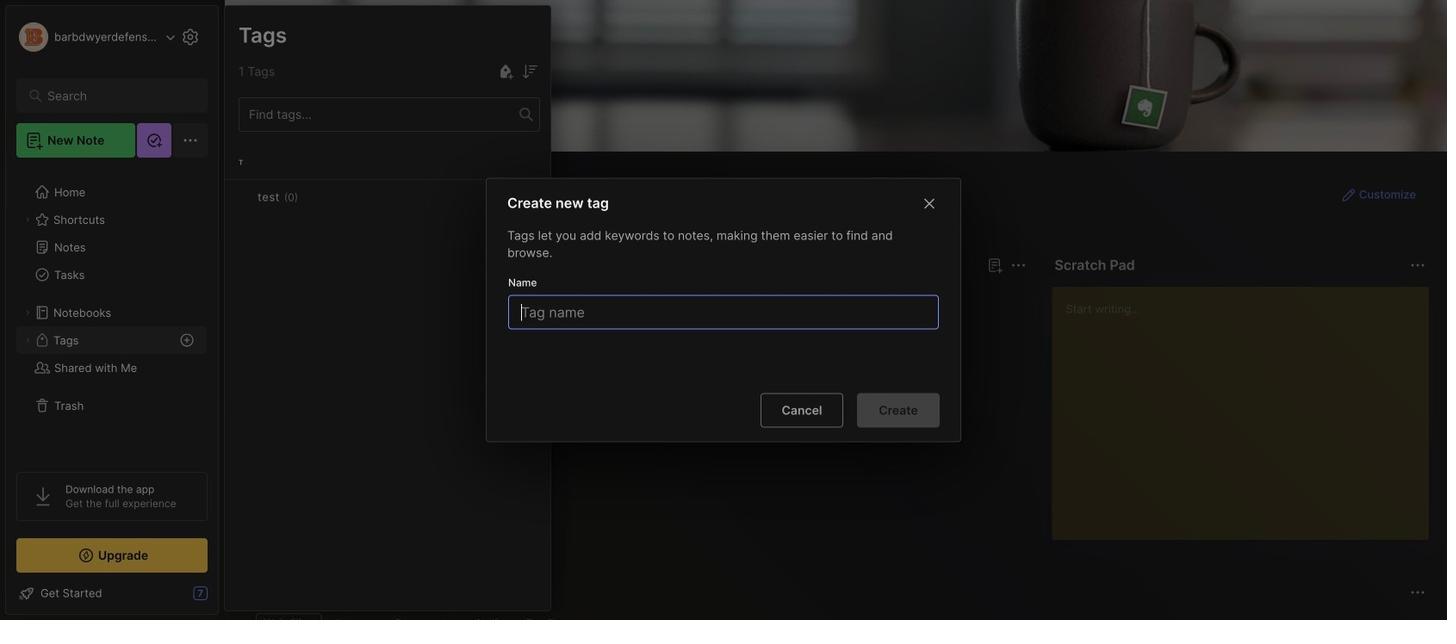 Task type: vqa. For each thing, say whether or not it's contained in the screenshot.
"tab"
yes



Task type: describe. For each thing, give the bounding box(es) containing it.
settings image
[[180, 27, 201, 47]]

expand tags image
[[22, 335, 33, 345]]

close image
[[919, 193, 940, 214]]

none search field inside main element
[[47, 85, 185, 106]]



Task type: locate. For each thing, give the bounding box(es) containing it.
Start writing… text field
[[1066, 287, 1428, 526]]

None search field
[[47, 85, 185, 106]]

tree
[[6, 168, 218, 457]]

Search text field
[[47, 88, 185, 104]]

Tag name text field
[[519, 296, 931, 329]]

expand notebooks image
[[22, 308, 33, 318]]

tab
[[256, 286, 306, 307]]

tab list
[[256, 613, 1423, 620]]

Find tags… text field
[[240, 103, 519, 126]]

tree inside main element
[[6, 168, 218, 457]]

create new tag image
[[495, 61, 516, 82]]

row group
[[225, 146, 551, 239]]

main element
[[0, 0, 224, 620]]



